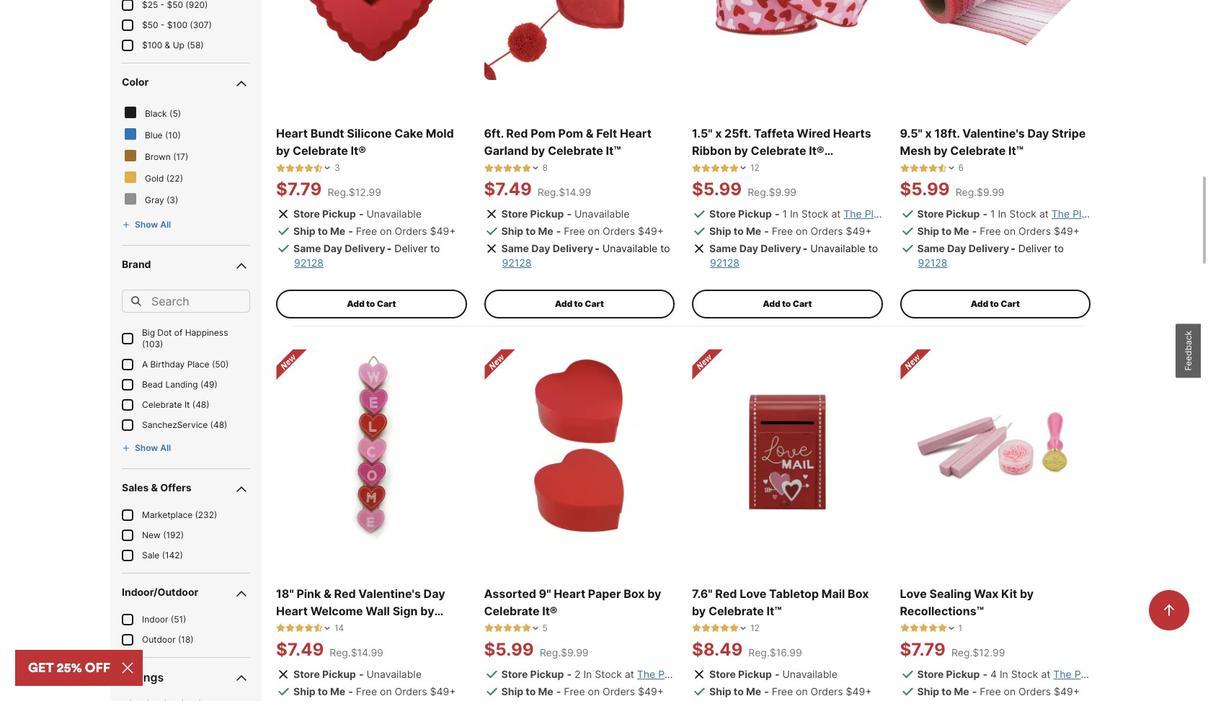 Task type: vqa. For each thing, say whether or not it's contained in the screenshot.
x
yes



Task type: describe. For each thing, give the bounding box(es) containing it.
7.6" red love tabletop mail box by celebrate it™ link
[[692, 584, 883, 619]]

14
[[334, 622, 344, 633]]

1 pom from the left
[[531, 126, 556, 140]]

sanchezservice (48)
[[142, 419, 227, 429]]

ship to me - free on orders $49+ for cake
[[293, 224, 456, 237]]

add to cart for heart
[[555, 298, 604, 309]]

22
[[169, 172, 180, 183]]

garland
[[484, 143, 529, 157]]

add for ribbon
[[763, 298, 780, 309]]

ship to me - free on orders $49+ for paper
[[501, 685, 664, 697]]

1 vertical spatial (48)
[[210, 419, 227, 429]]

show all button for color
[[122, 218, 171, 230]]

free for taffeta
[[772, 224, 793, 237]]

gold
[[145, 172, 164, 183]]

tabler image inside 1 dialog
[[900, 623, 909, 632]]

& right sales
[[151, 481, 158, 493]]

love sealing wax kit by recollections™ link
[[900, 584, 1091, 619]]

3 button
[[276, 162, 340, 173]]

me for love
[[746, 685, 761, 697]]

(232)
[[195, 509, 217, 520]]

show all for color
[[135, 218, 171, 229]]

blue ( 10 )
[[145, 129, 181, 140]]

cart for 9.5" x 18ft. valentine's day stripe mesh by celebrate it™
[[1001, 298, 1020, 309]]

$5.99 for ribbon
[[692, 178, 742, 199]]

mold
[[426, 126, 454, 140]]

orders for 18" pink & red valentine's day heart welcome wall sign by celebrate it™
[[395, 685, 427, 697]]

mesh
[[900, 143, 931, 157]]

14 dialog
[[276, 622, 344, 633]]

me for pom
[[538, 224, 553, 237]]

black ( 5 )
[[145, 107, 181, 118]]

ship for heart bundt silicone cake mold by celebrate it®
[[293, 224, 315, 237]]

indoor/outdoor
[[122, 585, 198, 597]]

the for 1.5" x 25ft. taffeta wired hearts ribbon by celebrate it® valentine's day
[[844, 207, 862, 219]]

assorted
[[484, 586, 536, 600]]

9.5" x 18ft. valentine's day stripe mesh by celebrate it™ link
[[900, 124, 1091, 159]]

$50 - $100 ( 307 )
[[142, 19, 212, 29]]

8
[[542, 162, 548, 172]]

ship for 1.5" x 25ft. taffeta wired hearts ribbon by celebrate it® valentine's day
[[709, 224, 731, 237]]

6ft. red pom pom & felt heart garland by celebrate it™ link
[[484, 124, 675, 159]]

( for 10
[[165, 129, 168, 140]]

deliver for $7.79
[[395, 242, 428, 254]]

big dot of happiness (103)
[[142, 326, 228, 349]]

on for valentine's
[[1004, 224, 1016, 237]]

ship to me - free on orders $49+ for taffeta
[[709, 224, 872, 237]]

celebrate inside '9.5" x 18ft. valentine's day stripe mesh by celebrate it™'
[[950, 143, 1006, 157]]

plaza for assorted 9" heart paper box by celebrate it®
[[658, 667, 684, 680]]

it™ inside 6ft. red pom pom & felt heart garland by celebrate it™
[[606, 143, 621, 157]]

assorted 9" heart paper box by celebrate it® link
[[484, 584, 675, 619]]

store pickup - unavailable for it®
[[293, 207, 422, 219]]

the for assorted 9" heart paper box by celebrate it®
[[637, 667, 655, 680]]

me for &
[[330, 685, 345, 697]]

6 button
[[900, 162, 964, 173]]

sign
[[393, 603, 418, 618]]

heart bundt silicone cake mold by celebrate it®
[[276, 126, 454, 157]]

$49+ for 9.5" x 18ft. valentine's day stripe mesh by celebrate it™
[[1054, 224, 1080, 237]]

dot
[[157, 326, 172, 337]]

9"
[[539, 586, 551, 600]]

gold ( 22 )
[[145, 172, 183, 183]]

$50
[[142, 19, 158, 29]]

ribbon
[[692, 143, 732, 157]]

new
[[142, 529, 161, 540]]

box inside 7.6" red love tabletop mail box by celebrate it™
[[848, 586, 869, 600]]

ship for 7.6" red love tabletop mail box by celebrate it™
[[709, 685, 731, 697]]

pickup for pom
[[530, 207, 564, 219]]

new (192)
[[142, 529, 184, 540]]

store pickup - unavailable for welcome
[[293, 667, 422, 680]]

love inside 7.6" red love tabletop mail box by celebrate it™
[[740, 586, 767, 600]]

$49+ for heart bundt silicone cake mold by celebrate it®
[[430, 224, 456, 237]]

7.6"
[[692, 586, 713, 600]]

6ft. red pom pom & felt heart garland by celebrate it™
[[484, 126, 652, 157]]

happiness
[[185, 326, 228, 337]]

landing
[[165, 378, 198, 389]]

$7.49 reg.$14.99 for welcome
[[276, 638, 383, 659]]

free for paper
[[564, 685, 585, 697]]

25ft.
[[725, 126, 751, 140]]

by inside love sealing wax kit by recollections™
[[1020, 586, 1034, 600]]

x for 9.5"
[[925, 126, 932, 140]]

Search search field
[[122, 289, 250, 312]]

6
[[958, 162, 964, 172]]

& left the up
[[165, 39, 170, 50]]

silicone
[[347, 126, 392, 140]]

a birthday place (50)
[[142, 358, 229, 369]]

) for blue ( 10 )
[[178, 129, 181, 140]]

ship for 9.5" x 18ft. valentine's day stripe mesh by celebrate it™
[[917, 224, 939, 237]]

on for kit
[[1004, 685, 1016, 697]]

6 dialog
[[900, 162, 964, 173]]

same day delivery - deliver to 92128 for $5.99
[[917, 242, 1064, 268]]

store for assorted 9" heart paper box by celebrate it®
[[501, 667, 528, 680]]

tabletop
[[769, 586, 819, 600]]

add for heart
[[555, 298, 572, 309]]

$7.79 for recollections™
[[900, 638, 946, 659]]

plaza for 9.5" x 18ft. valentine's day stripe mesh by celebrate it™
[[1073, 207, 1098, 219]]

new image for $7.79
[[900, 349, 932, 381]]

heart inside 6ft. red pom pom & felt heart garland by celebrate it™
[[620, 126, 652, 140]]

58
[[190, 39, 201, 50]]

love sealing wax kit by recollections™
[[900, 586, 1034, 618]]

celebrate inside the assorted 9" heart paper box by celebrate it®
[[484, 603, 540, 618]]

same day delivery - unavailable to 92128 for $7.49
[[501, 242, 670, 268]]

outdoor
[[142, 633, 176, 644]]

$5.99 for mesh
[[900, 178, 950, 199]]

1.5" x 25ft. taffeta wired hearts ribbon by celebrate it® valentine's day
[[692, 126, 871, 175]]

14 button
[[276, 622, 344, 633]]

heart inside "heart bundt silicone cake mold by celebrate it®"
[[276, 126, 308, 140]]

cart for 6ft. red pom pom & felt heart garland by celebrate it™
[[585, 298, 604, 309]]

1.5" x 25ft. taffeta wired hearts ribbon by celebrate it® valentine's day link
[[692, 124, 883, 175]]

1 for it™
[[990, 207, 995, 219]]

tabler image inside show all button
[[122, 443, 130, 452]]

hearts
[[833, 126, 871, 140]]

plaza for 1.5" x 25ft. taffeta wired hearts ribbon by celebrate it® valentine's day
[[865, 207, 890, 219]]

on for paper
[[588, 685, 600, 697]]

free for pom
[[564, 224, 585, 237]]

18&#x22; pink &#x26; red valentine&#x27;s day heart welcome wall sign by celebrate it&#x2122; image
[[276, 349, 467, 540]]

brown ( 17 )
[[145, 150, 188, 161]]

add for celebrate
[[347, 298, 365, 309]]

love sealing wax kit by recollections&#x2122; image
[[900, 349, 1091, 540]]

3 inside dialog
[[334, 162, 340, 172]]

same for 9.5" x 18ft. valentine's day stripe mesh by celebrate it™
[[917, 242, 945, 254]]

pickup for 25ft.
[[738, 207, 772, 219]]

$100 & up ( 58 )
[[142, 39, 204, 50]]

reg.$14.99 for wall
[[330, 646, 383, 658]]

free for tabletop
[[772, 685, 793, 697]]

(49)
[[200, 378, 218, 389]]

orders for heart bundt silicone cake mold by celebrate it®
[[395, 224, 427, 237]]

(18)
[[178, 633, 194, 644]]

day inside '1.5" x 25ft. taffeta wired hearts ribbon by celebrate it® valentine's day'
[[757, 160, 779, 175]]

reg.$14.99 for by
[[538, 185, 591, 198]]

wax
[[974, 586, 999, 600]]

me for wax
[[954, 685, 969, 697]]

same day delivery - deliver to 92128 for $7.79
[[293, 242, 440, 268]]

valley for 9.5" x 18ft. valentine's day stripe mesh by celebrate it™
[[1154, 207, 1182, 219]]

cart for heart bundt silicone cake mold by celebrate it®
[[377, 298, 396, 309]]

$7.49 for 6ft. red pom pom & felt heart garland by celebrate it™
[[484, 178, 532, 199]]

it
[[184, 398, 190, 409]]

stock for assorted 9" heart paper box by celebrate it®
[[595, 667, 622, 680]]

( right the up
[[187, 39, 190, 50]]

92128 for 1.5" x 25ft. taffeta wired hearts ribbon by celebrate it® valentine's day
[[710, 256, 739, 268]]

bead
[[142, 378, 163, 389]]

by inside '9.5" x 18ft. valentine's day stripe mesh by celebrate it™'
[[934, 143, 948, 157]]

3 dialog
[[276, 162, 340, 173]]

0 vertical spatial $100
[[167, 19, 187, 29]]

(51)
[[171, 613, 186, 624]]

307
[[193, 19, 209, 29]]

add to cart for mesh
[[971, 298, 1020, 309]]

sale (142)
[[142, 549, 183, 560]]

bundt
[[310, 126, 344, 140]]

ship to me - free on orders $49+ for tabletop
[[709, 685, 872, 697]]

celebrate down bead
[[142, 398, 182, 409]]

add to cart button for heart
[[484, 289, 675, 318]]

cake
[[394, 126, 423, 140]]

show for color
[[135, 218, 158, 229]]

sales & offers
[[122, 481, 192, 493]]

it® for $5.99
[[542, 603, 558, 618]]

black
[[145, 107, 167, 118]]

12 button
[[692, 622, 760, 633]]

brown
[[145, 150, 171, 161]]

12 for $5.99
[[750, 162, 760, 172]]

it™ inside '9.5" x 18ft. valentine's day stripe mesh by celebrate it™'
[[1008, 143, 1024, 157]]

store pickup - 4 in stock at the plaza at imperial valley
[[917, 667, 1184, 680]]

free for red
[[356, 685, 377, 697]]

store for 9.5" x 18ft. valentine's day stripe mesh by celebrate it™
[[917, 207, 944, 219]]

pickup for silicone
[[322, 207, 356, 219]]

valentine's inside '1.5" x 25ft. taffeta wired hearts ribbon by celebrate it® valentine's day'
[[692, 160, 754, 175]]

1.5"
[[692, 126, 713, 140]]

add for mesh
[[971, 298, 988, 309]]

(50)
[[212, 358, 229, 369]]

pickup for love
[[738, 667, 772, 680]]

wired
[[797, 126, 831, 140]]

celebrate inside 18" pink & red valentine's day heart welcome wall sign by celebrate it™
[[276, 620, 332, 635]]

marketplace (232)
[[142, 509, 217, 520]]

7.6" red love tabletop mail box by celebrate it™
[[692, 586, 869, 618]]

valley for assorted 9" heart paper box by celebrate it®
[[739, 667, 768, 680]]

1 dialog
[[900, 622, 962, 633]]

delivery for heart
[[553, 242, 593, 254]]

92128 for 9.5" x 18ft. valentine's day stripe mesh by celebrate it™
[[918, 256, 947, 268]]

stripe
[[1052, 126, 1086, 140]]

indoor (51)
[[142, 613, 186, 624]]

ship for love sealing wax kit by recollections™
[[917, 685, 939, 697]]

1 button
[[900, 622, 962, 633]]

stock for 9.5" x 18ft. valentine's day stripe mesh by celebrate it™
[[1009, 207, 1037, 219]]

by inside 6ft. red pom pom & felt heart garland by celebrate it™
[[531, 143, 545, 157]]

( for 22
[[166, 172, 169, 183]]

reg.$9.99 for it®
[[748, 185, 797, 198]]

celebrate inside 7.6" red love tabletop mail box by celebrate it™
[[709, 603, 764, 618]]



Task type: locate. For each thing, give the bounding box(es) containing it.
by down 18ft.
[[934, 143, 948, 157]]

in for mesh
[[998, 207, 1007, 219]]

heart left bundt
[[276, 126, 308, 140]]

$7.49 for 18" pink & red valentine's day heart welcome wall sign by celebrate it™
[[276, 638, 324, 659]]

up
[[173, 39, 184, 50]]

1 x from the left
[[715, 126, 722, 140]]

on for tabletop
[[796, 685, 808, 697]]

1 vertical spatial 12
[[750, 622, 760, 633]]

1 12 from the top
[[750, 162, 760, 172]]

deliver
[[395, 242, 428, 254], [1018, 242, 1051, 254]]

0 horizontal spatial reg.$14.99
[[330, 646, 383, 658]]

by left the 7.6"
[[647, 586, 661, 600]]

$5.99 reg.$9.99 down 6
[[900, 178, 1005, 199]]

show all button down sanchezservice
[[122, 442, 171, 453]]

1 add to cart from the left
[[347, 298, 396, 309]]

0 horizontal spatial 5
[[173, 107, 178, 118]]

show all button
[[122, 218, 171, 230], [122, 442, 171, 453]]

sealing
[[930, 586, 971, 600]]

& inside 18" pink & red valentine's day heart welcome wall sign by celebrate it™
[[324, 586, 332, 600]]

pickup down 6
[[946, 207, 980, 219]]

3 cart from the left
[[793, 298, 812, 309]]

reg.$12.99 for wax
[[951, 646, 1005, 658]]

pickup down 14
[[322, 667, 356, 680]]

2 x from the left
[[925, 126, 932, 140]]

it® inside the assorted 9" heart paper box by celebrate it®
[[542, 603, 558, 618]]

reg.$9.99
[[748, 185, 797, 198], [956, 185, 1005, 198], [540, 646, 589, 658]]

0 vertical spatial all
[[160, 218, 171, 229]]

by
[[276, 143, 290, 157], [531, 143, 545, 157], [734, 143, 748, 157], [934, 143, 948, 157], [647, 586, 661, 600], [1020, 586, 1034, 600], [420, 603, 434, 618], [692, 603, 706, 618]]

in
[[790, 207, 799, 219], [998, 207, 1007, 219], [583, 667, 592, 680], [1000, 667, 1008, 680]]

$7.79 reg.$12.99
[[276, 178, 381, 199], [900, 638, 1005, 659]]

12 dialog up $8.49
[[692, 622, 760, 633]]

wall
[[366, 603, 390, 618]]

ship to me - free on orders $49+ for kit
[[917, 685, 1080, 697]]

me down 1 dropdown button
[[954, 685, 969, 697]]

0 horizontal spatial x
[[715, 126, 722, 140]]

$49+ for 7.6" red love tabletop mail box by celebrate it™
[[846, 685, 872, 697]]

2 love from the left
[[900, 586, 927, 600]]

reg.$9.99 for it™
[[956, 185, 1005, 198]]

red
[[506, 126, 528, 140], [334, 586, 356, 600], [715, 586, 737, 600]]

valentine's right 18ft.
[[962, 126, 1025, 140]]

ship down 14 dialog
[[293, 685, 315, 697]]

0 horizontal spatial 3
[[170, 194, 175, 205]]

pickup down '8'
[[530, 207, 564, 219]]

sale
[[142, 549, 160, 560]]

92128 for 6ft. red pom pom & felt heart garland by celebrate it™
[[502, 256, 532, 268]]

red inside 18" pink & red valentine's day heart welcome wall sign by celebrate it™
[[334, 586, 356, 600]]

1 horizontal spatial pom
[[558, 126, 583, 140]]

me down 14
[[330, 685, 345, 697]]

1 show all from the top
[[135, 218, 171, 229]]

1 same day delivery - deliver to 92128 from the left
[[293, 242, 440, 268]]

heart inside the assorted 9" heart paper box by celebrate it®
[[554, 586, 585, 600]]

show all down "gray"
[[135, 218, 171, 229]]

pink
[[297, 586, 321, 600]]

valentine's up wall
[[359, 586, 421, 600]]

1 horizontal spatial x
[[925, 126, 932, 140]]

(103)
[[142, 338, 163, 349]]

sales
[[122, 481, 149, 493]]

0 vertical spatial show
[[135, 218, 158, 229]]

1 horizontal spatial (48)
[[210, 419, 227, 429]]

it® inside '1.5" x 25ft. taffeta wired hearts ribbon by celebrate it® valentine's day'
[[809, 143, 824, 157]]

$49+ for assorted 9" heart paper box by celebrate it®
[[638, 685, 664, 697]]

store pickup - unavailable down 3 dropdown button
[[293, 207, 422, 219]]

free for cake
[[356, 224, 377, 237]]

box
[[624, 586, 645, 600], [848, 586, 869, 600]]

add to cart for ribbon
[[763, 298, 812, 309]]

birthday
[[150, 358, 185, 369]]

1
[[782, 207, 787, 219], [990, 207, 995, 219], [958, 622, 962, 633]]

1 horizontal spatial red
[[506, 126, 528, 140]]

blue
[[145, 129, 163, 140]]

x right 1.5"
[[715, 126, 722, 140]]

) for brown ( 17 )
[[185, 150, 188, 161]]

0 vertical spatial valentine's
[[962, 126, 1025, 140]]

day inside '9.5" x 18ft. valentine's day stripe mesh by celebrate it™'
[[1028, 126, 1049, 140]]

2 92128 from the left
[[502, 256, 532, 268]]

$5.99 reg.$9.99 down 12 dropdown button at the right top of the page
[[692, 178, 797, 199]]

outdoor (18)
[[142, 633, 194, 644]]

$100 down $50
[[142, 39, 162, 50]]

1 delivery from the left
[[345, 242, 386, 254]]

0 horizontal spatial red
[[334, 586, 356, 600]]

the for 9.5" x 18ft. valentine's day stripe mesh by celebrate it™
[[1052, 207, 1070, 219]]

1 12 dialog from the top
[[692, 162, 760, 173]]

pickup for wax
[[946, 667, 980, 680]]

1 horizontal spatial $5.99 reg.$9.99
[[692, 178, 797, 199]]

1 horizontal spatial 3
[[334, 162, 340, 172]]

3 add to cart button from the left
[[692, 289, 883, 318]]

pom up '8'
[[531, 126, 556, 140]]

1 vertical spatial valentine's
[[692, 160, 754, 175]]

reg.$14.99
[[538, 185, 591, 198], [330, 646, 383, 658]]

1 horizontal spatial valentine's
[[692, 160, 754, 175]]

love up 'recollections™' on the right bottom of page
[[900, 586, 927, 600]]

) for gold ( 22 )
[[180, 172, 183, 183]]

all down sanchezservice
[[160, 442, 171, 453]]

it™
[[606, 143, 621, 157], [1008, 143, 1024, 157], [767, 603, 782, 618], [334, 620, 349, 635]]

orders for 1.5" x 25ft. taffeta wired hearts ribbon by celebrate it® valentine's day
[[811, 224, 843, 237]]

show down "gray"
[[135, 218, 158, 229]]

1 vertical spatial 3
[[170, 194, 175, 205]]

store pickup - unavailable down 14
[[293, 667, 422, 680]]

recollections™
[[900, 603, 984, 618]]

unavailable for 18" pink & red valentine's day heart welcome wall sign by celebrate it™
[[367, 667, 422, 680]]

2 horizontal spatial $5.99
[[900, 178, 950, 199]]

( right black
[[169, 107, 173, 118]]

12 up the $8.49 reg.$16.99
[[750, 622, 760, 633]]

2 12 from the top
[[750, 622, 760, 633]]

4 add to cart button from the left
[[900, 289, 1091, 318]]

2 same day delivery - deliver to 92128 from the left
[[917, 242, 1064, 268]]

0 horizontal spatial $7.49 reg.$14.99
[[276, 638, 383, 659]]

$8.49
[[692, 638, 743, 659]]

show
[[135, 218, 158, 229], [135, 442, 158, 453]]

1 horizontal spatial reg.$9.99
[[748, 185, 797, 198]]

0 vertical spatial reg.$14.99
[[538, 185, 591, 198]]

( for 3
[[166, 194, 170, 205]]

unavailable for 7.6" red love tabletop mail box by celebrate it™
[[782, 667, 838, 680]]

3 add from the left
[[763, 298, 780, 309]]

1 horizontal spatial same day delivery - unavailable to 92128
[[709, 242, 878, 268]]

1 vertical spatial all
[[160, 442, 171, 453]]

x inside '1.5" x 25ft. taffeta wired hearts ribbon by celebrate it® valentine's day'
[[715, 126, 722, 140]]

me down 6
[[954, 224, 969, 237]]

0 horizontal spatial valentine's
[[359, 586, 421, 600]]

reg.$12.99 down "heart bundt silicone cake mold by celebrate it®"
[[328, 185, 381, 198]]

2 all from the top
[[160, 442, 171, 453]]

1 horizontal spatial same day delivery - deliver to 92128
[[917, 242, 1064, 268]]

8 button
[[484, 162, 548, 173]]

1 horizontal spatial $7.79 reg.$12.99
[[900, 638, 1005, 659]]

12 dialog
[[692, 162, 760, 173], [692, 622, 760, 633]]

1 vertical spatial $7.49
[[276, 638, 324, 659]]

4 cart from the left
[[1001, 298, 1020, 309]]

1 vertical spatial 12 dialog
[[692, 622, 760, 633]]

18" pink & red valentine's day heart welcome wall sign by celebrate it™
[[276, 586, 445, 635]]

0 horizontal spatial reg.$9.99
[[540, 646, 589, 658]]

2 box from the left
[[848, 586, 869, 600]]

1 all from the top
[[160, 218, 171, 229]]

valley for 1.5" x 25ft. taffeta wired hearts ribbon by celebrate it® valentine's day
[[946, 207, 974, 219]]

imperial
[[905, 207, 943, 219], [1113, 207, 1151, 219], [699, 667, 737, 680], [1115, 667, 1153, 680]]

store pickup - unavailable for garland
[[501, 207, 630, 219]]

pickup down 3 dropdown button
[[322, 207, 356, 219]]

all
[[160, 218, 171, 229], [160, 442, 171, 453]]

0 vertical spatial $7.79
[[276, 178, 322, 199]]

in for celebrate
[[583, 667, 592, 680]]

(142)
[[162, 549, 183, 560]]

92128 for heart bundt silicone cake mold by celebrate it®
[[294, 256, 324, 268]]

4 92128 from the left
[[918, 256, 947, 268]]

celebrate down taffeta
[[751, 143, 806, 157]]

1 show all button from the top
[[122, 218, 171, 230]]

1 horizontal spatial reg.$12.99
[[951, 646, 1005, 658]]

2
[[575, 667, 581, 680]]

ship down 12 dropdown button at the right top of the page
[[709, 224, 731, 237]]

1 horizontal spatial deliver
[[1018, 242, 1051, 254]]

imperial for love sealing wax kit by recollections™
[[1115, 667, 1153, 680]]

2 12 dialog from the top
[[692, 622, 760, 633]]

new image
[[484, 349, 516, 381], [900, 349, 932, 381]]

$7.79 reg.$12.99 down 1 dialog
[[900, 638, 1005, 659]]

pickup
[[322, 207, 356, 219], [530, 207, 564, 219], [738, 207, 772, 219], [946, 207, 980, 219], [322, 667, 356, 680], [530, 667, 564, 680], [738, 667, 772, 680], [946, 667, 980, 680]]

by inside '1.5" x 25ft. taffeta wired hearts ribbon by celebrate it® valentine's day'
[[734, 143, 748, 157]]

$5.99 down 5 dialog
[[484, 638, 534, 659]]

tabler image
[[276, 163, 285, 172], [285, 163, 295, 172], [304, 163, 314, 172], [493, 163, 503, 172], [503, 163, 512, 172], [512, 163, 522, 172], [522, 163, 531, 172], [692, 163, 701, 172], [730, 163, 739, 172], [928, 163, 937, 172], [937, 163, 947, 172], [122, 220, 130, 228], [276, 623, 285, 632], [285, 623, 295, 632], [295, 623, 304, 632], [314, 623, 323, 632], [512, 623, 522, 632], [522, 623, 531, 632], [692, 623, 701, 632], [720, 623, 730, 632], [730, 623, 739, 632], [900, 623, 909, 632], [122, 698, 139, 701], [139, 698, 156, 701]]

1 horizontal spatial 1
[[958, 622, 962, 633]]

felt
[[596, 126, 617, 140]]

ship to me - free on orders $49+
[[293, 224, 456, 237], [501, 224, 664, 237], [709, 224, 872, 237], [917, 224, 1080, 237], [293, 685, 456, 697], [501, 685, 664, 697], [709, 685, 872, 697], [917, 685, 1080, 697]]

store pickup - 2 in stock at the plaza at imperial valley
[[501, 667, 768, 680]]

color
[[122, 75, 149, 87]]

0 vertical spatial reg.$12.99
[[328, 185, 381, 198]]

x
[[715, 126, 722, 140], [925, 126, 932, 140]]

1 inside dialog
[[958, 622, 962, 633]]

18" pink & red valentine's day heart welcome wall sign by celebrate it™ link
[[276, 584, 467, 635]]

1 add from the left
[[347, 298, 365, 309]]

5 inside dialog
[[542, 622, 548, 633]]

0 horizontal spatial (48)
[[192, 398, 209, 409]]

2 horizontal spatial $5.99 reg.$9.99
[[900, 178, 1005, 199]]

box inside the assorted 9" heart paper box by celebrate it®
[[624, 586, 645, 600]]

0 horizontal spatial $5.99
[[484, 638, 534, 659]]

of
[[174, 326, 183, 337]]

assorted 9" heart paper box by celebrate it®
[[484, 586, 661, 618]]

0 horizontal spatial it®
[[351, 143, 366, 157]]

on for pom
[[588, 224, 600, 237]]

it™ inside 18" pink & red valentine's day heart welcome wall sign by celebrate it™
[[334, 620, 349, 635]]

$7.79 for by
[[276, 178, 322, 199]]

heart right the felt
[[620, 126, 652, 140]]

celebrate it (48)
[[142, 398, 209, 409]]

store for 7.6" red love tabletop mail box by celebrate it™
[[709, 667, 736, 680]]

unavailable for 6ft. red pom pom & felt heart garland by celebrate it™
[[575, 207, 630, 219]]

0 vertical spatial show all
[[135, 218, 171, 229]]

it®
[[351, 143, 366, 157], [809, 143, 824, 157], [542, 603, 558, 618]]

to
[[318, 224, 328, 237], [526, 224, 536, 237], [734, 224, 744, 237], [942, 224, 952, 237], [430, 242, 440, 254], [660, 242, 670, 254], [868, 242, 878, 254], [1054, 242, 1064, 254], [366, 298, 375, 309], [574, 298, 583, 309], [782, 298, 791, 309], [990, 298, 999, 309], [318, 685, 328, 697], [526, 685, 536, 697], [734, 685, 744, 697], [942, 685, 952, 697]]

9.5" x 18ft. valentine's day stripe mesh by celebrate it™
[[900, 126, 1086, 157]]

0 vertical spatial 3
[[334, 162, 340, 172]]

pickup down the $8.49 reg.$16.99
[[738, 667, 772, 680]]

1 deliver from the left
[[395, 242, 428, 254]]

heart bundt silicone cake mold by celebrate it® link
[[276, 124, 467, 159]]

6ft.
[[484, 126, 504, 140]]

1 vertical spatial show all
[[135, 442, 171, 453]]

reg.$12.99 up 4
[[951, 646, 1005, 658]]

taffeta
[[754, 126, 794, 140]]

celebrate inside '1.5" x 25ft. taffeta wired hearts ribbon by celebrate it® valentine's day'
[[751, 143, 806, 157]]

4 add from the left
[[971, 298, 988, 309]]

1 horizontal spatial box
[[848, 586, 869, 600]]

celebrate inside "heart bundt silicone cake mold by celebrate it®"
[[293, 143, 348, 157]]

valentine's inside '9.5" x 18ft. valentine's day stripe mesh by celebrate it™'
[[962, 126, 1025, 140]]

it® down 9"
[[542, 603, 558, 618]]

in right 4
[[1000, 667, 1008, 680]]

heart inside 18" pink & red valentine's day heart welcome wall sign by celebrate it™
[[276, 603, 308, 618]]

1 add to cart button from the left
[[276, 289, 467, 318]]

$5.99 down 12 dropdown button at the right top of the page
[[692, 178, 742, 199]]

2 horizontal spatial 1
[[990, 207, 995, 219]]

& left the felt
[[586, 126, 594, 140]]

0 horizontal spatial deliver
[[395, 242, 428, 254]]

2 same from the left
[[501, 242, 529, 254]]

1 92128 from the left
[[294, 256, 324, 268]]

3 delivery from the left
[[761, 242, 801, 254]]

delivery for mesh
[[969, 242, 1009, 254]]

assorted 9&#x22; heart paper box by celebrate it&#xae; image
[[484, 349, 675, 540]]

2 pom from the left
[[558, 126, 583, 140]]

0 horizontal spatial love
[[740, 586, 767, 600]]

2 add to cart from the left
[[555, 298, 604, 309]]

(48) right the it at the left
[[192, 398, 209, 409]]

tabler image
[[295, 163, 304, 172], [314, 163, 323, 172], [484, 163, 493, 172], [701, 163, 711, 172], [711, 163, 720, 172], [720, 163, 730, 172], [900, 163, 909, 172], [909, 163, 919, 172], [919, 163, 928, 172], [122, 443, 130, 452], [304, 623, 314, 632], [484, 623, 493, 632], [493, 623, 503, 632], [503, 623, 512, 632], [701, 623, 711, 632], [711, 623, 720, 632], [909, 623, 919, 632], [919, 623, 928, 632], [928, 623, 937, 632], [937, 623, 947, 632], [156, 698, 174, 701], [174, 698, 191, 701], [191, 698, 208, 701]]

celebrate inside 6ft. red pom pom & felt heart garland by celebrate it™
[[548, 143, 603, 157]]

add to cart
[[347, 298, 396, 309], [555, 298, 604, 309], [763, 298, 812, 309], [971, 298, 1020, 309]]

plaza for love sealing wax kit by recollections™
[[1075, 667, 1100, 680]]

1 vertical spatial reg.$12.99
[[951, 646, 1005, 658]]

2 store pickup - 1 in stock at the plaza at imperial valley from the left
[[917, 207, 1182, 219]]

17
[[176, 150, 185, 161]]

0 horizontal spatial box
[[624, 586, 645, 600]]

same day delivery - unavailable to 92128 for $5.99
[[709, 242, 878, 268]]

add to cart button for mesh
[[900, 289, 1091, 318]]

1 horizontal spatial it®
[[542, 603, 558, 618]]

0 horizontal spatial $100
[[142, 39, 162, 50]]

offers
[[160, 481, 192, 493]]

1 cart from the left
[[377, 298, 396, 309]]

1 horizontal spatial $5.99
[[692, 178, 742, 199]]

me for 18ft.
[[954, 224, 969, 237]]

5 right black
[[173, 107, 178, 118]]

12 inside popup button
[[750, 622, 760, 633]]

$7.79 reg.$12.99 down 3 dialog
[[276, 178, 381, 199]]

2 add from the left
[[555, 298, 572, 309]]

ship to me - free on orders $49+ for red
[[293, 685, 456, 697]]

5 dialog
[[484, 622, 548, 633]]

store for 18" pink & red valentine's day heart welcome wall sign by celebrate it™
[[293, 667, 320, 680]]

0 horizontal spatial $5.99 reg.$9.99
[[484, 638, 589, 659]]

new image for $5.99
[[484, 349, 516, 381]]

love inside love sealing wax kit by recollections™
[[900, 586, 927, 600]]

store pickup - unavailable down '8'
[[501, 207, 630, 219]]

1 vertical spatial show all button
[[122, 442, 171, 453]]

ship
[[293, 224, 315, 237], [501, 224, 523, 237], [709, 224, 731, 237], [917, 224, 939, 237], [293, 685, 315, 697], [501, 685, 523, 697], [709, 685, 731, 697], [917, 685, 939, 697]]

pickup left "2" at bottom
[[530, 667, 564, 680]]

red up welcome
[[334, 586, 356, 600]]

& inside 6ft. red pom pom & felt heart garland by celebrate it™
[[586, 126, 594, 140]]

1 horizontal spatial $7.49
[[484, 178, 532, 199]]

12 dialog for $5.99
[[692, 162, 760, 173]]

1 new image from the left
[[276, 349, 308, 381]]

$7.49 reg.$14.99 down '8'
[[484, 178, 591, 199]]

store pickup - 1 in stock at the plaza at imperial valley
[[709, 207, 974, 219], [917, 207, 1182, 219]]

ship down 1 dialog
[[917, 685, 939, 697]]

0 horizontal spatial same day delivery - deliver to 92128
[[293, 242, 440, 268]]

2 show all from the top
[[135, 442, 171, 453]]

celebrate up '8'
[[548, 143, 603, 157]]

$8.49 reg.$16.99
[[692, 638, 802, 659]]

orders for 9.5" x 18ft. valentine's day stripe mesh by celebrate it™
[[1019, 224, 1051, 237]]

heart down 18"
[[276, 603, 308, 618]]

it® inside "heart bundt silicone cake mold by celebrate it®"
[[351, 143, 366, 157]]

0 horizontal spatial new image
[[484, 349, 516, 381]]

by inside 18" pink & red valentine's day heart welcome wall sign by celebrate it™
[[420, 603, 434, 618]]

$7.49
[[484, 178, 532, 199], [276, 638, 324, 659]]

red inside 7.6" red love tabletop mail box by celebrate it™
[[715, 586, 737, 600]]

12 inside dropdown button
[[750, 162, 760, 172]]

3 down bundt
[[334, 162, 340, 172]]

1 vertical spatial reg.$14.99
[[330, 646, 383, 658]]

1 vertical spatial $100
[[142, 39, 162, 50]]

ship down 8 dialog
[[501, 224, 523, 237]]

1 horizontal spatial new image
[[692, 349, 724, 381]]

2 new image from the left
[[900, 349, 932, 381]]

$7.49 reg.$14.99
[[484, 178, 591, 199], [276, 638, 383, 659]]

red for $8.49
[[715, 586, 737, 600]]

it™ inside 7.6" red love tabletop mail box by celebrate it™
[[767, 603, 782, 618]]

1 horizontal spatial $100
[[167, 19, 187, 29]]

1 horizontal spatial love
[[900, 586, 927, 600]]

2 add to cart button from the left
[[484, 289, 675, 318]]

1 horizontal spatial reg.$14.99
[[538, 185, 591, 198]]

1 down '9.5" x 18ft. valentine's day stripe mesh by celebrate it™' at right
[[990, 207, 995, 219]]

0 horizontal spatial $7.79
[[276, 178, 322, 199]]

( right gold
[[166, 172, 169, 183]]

by inside the assorted 9" heart paper box by celebrate it®
[[647, 586, 661, 600]]

1 vertical spatial $7.79
[[900, 638, 946, 659]]

0 vertical spatial $7.49 reg.$14.99
[[484, 178, 591, 199]]

valentine's inside 18" pink & red valentine's day heart welcome wall sign by celebrate it™
[[359, 586, 421, 600]]

celebrate down assorted on the bottom of page
[[484, 603, 540, 618]]

in down 9.5" x 18ft. valentine's day stripe mesh by celebrate it™ link
[[998, 207, 1007, 219]]

2 horizontal spatial red
[[715, 586, 737, 600]]

3 add to cart from the left
[[763, 298, 812, 309]]

2 delivery from the left
[[553, 242, 593, 254]]

show all for brand
[[135, 442, 171, 453]]

store for love sealing wax kit by recollections™
[[917, 667, 944, 680]]

( right brown
[[173, 150, 176, 161]]

0 horizontal spatial same day delivery - unavailable to 92128
[[501, 242, 670, 268]]

by up 3 dialog
[[276, 143, 290, 157]]

marketplace
[[142, 509, 193, 520]]

& right pink
[[324, 586, 332, 600]]

$5.99
[[692, 178, 742, 199], [900, 178, 950, 199], [484, 638, 534, 659]]

store down 8 dialog
[[501, 207, 528, 219]]

0 horizontal spatial $7.79 reg.$12.99
[[276, 178, 381, 199]]

1 box from the left
[[624, 586, 645, 600]]

paper
[[588, 586, 621, 600]]

1 vertical spatial 5
[[542, 622, 548, 633]]

10
[[168, 129, 178, 140]]

4 delivery from the left
[[969, 242, 1009, 254]]

show all down sanchezservice
[[135, 442, 171, 453]]

2 show all button from the top
[[122, 442, 171, 453]]

store down 14 popup button
[[293, 667, 320, 680]]

$49+ for 1.5" x 25ft. taffeta wired hearts ribbon by celebrate it® valentine's day
[[846, 224, 872, 237]]

(48) down the "(49)"
[[210, 419, 227, 429]]

by inside 7.6" red love tabletop mail box by celebrate it™
[[692, 603, 706, 618]]

2 deliver from the left
[[1018, 242, 1051, 254]]

3 same from the left
[[709, 242, 737, 254]]

orders for assorted 9" heart paper box by celebrate it®
[[603, 685, 635, 697]]

$5.99 reg.$9.99 down 5 dropdown button
[[484, 638, 589, 659]]

reg.$14.99 down '8'
[[538, 185, 591, 198]]

on for taffeta
[[796, 224, 808, 237]]

tabler image inside 8 dialog
[[484, 163, 493, 172]]

0 horizontal spatial $7.49
[[276, 638, 324, 659]]

$100 up the up
[[167, 19, 187, 29]]

celebrate down bundt
[[293, 143, 348, 157]]

4
[[990, 667, 997, 680]]

5 down 9"
[[542, 622, 548, 633]]

0 horizontal spatial pom
[[531, 126, 556, 140]]

heart right 9"
[[554, 586, 585, 600]]

day inside 18" pink & red valentine's day heart welcome wall sign by celebrate it™
[[424, 586, 445, 600]]

0 vertical spatial show all button
[[122, 218, 171, 230]]

me down 5 dropdown button
[[538, 685, 553, 697]]

$5.99 reg.$9.99 for ribbon
[[692, 178, 797, 199]]

1 horizontal spatial new image
[[900, 349, 932, 381]]

gray
[[145, 194, 164, 205]]

12 down "25ft."
[[750, 162, 760, 172]]

$7.79 reg.$12.99 for recollections™
[[900, 638, 1005, 659]]

1 horizontal spatial $7.79
[[900, 638, 946, 659]]

delivery for celebrate
[[345, 242, 386, 254]]

same for 1.5" x 25ft. taffeta wired hearts ribbon by celebrate it® valentine's day
[[709, 242, 737, 254]]

red for $7.49
[[506, 126, 528, 140]]

) for black ( 5 )
[[178, 107, 181, 118]]

$7.49 reg.$14.99 down 14
[[276, 638, 383, 659]]

4 add to cart from the left
[[971, 298, 1020, 309]]

reg.$9.99 up "2" at bottom
[[540, 646, 589, 658]]

pickup left 4
[[946, 667, 980, 680]]

tabler image inside show all button
[[122, 220, 130, 228]]

$7.49 down 14 popup button
[[276, 638, 324, 659]]

by right kit
[[1020, 586, 1034, 600]]

1 show from the top
[[135, 218, 158, 229]]

0 vertical spatial (48)
[[192, 398, 209, 409]]

store down $8.49
[[709, 667, 736, 680]]

me for silicone
[[330, 224, 345, 237]]

by down the 7.6"
[[692, 603, 706, 618]]

2 horizontal spatial valentine's
[[962, 126, 1025, 140]]

bead landing (49)
[[142, 378, 218, 389]]

reg.$9.99 down 6
[[956, 185, 1005, 198]]

1 vertical spatial $7.49 reg.$14.99
[[276, 638, 383, 659]]

0 vertical spatial 12
[[750, 162, 760, 172]]

( up 58
[[190, 19, 193, 29]]

0 vertical spatial $7.79 reg.$12.99
[[276, 178, 381, 199]]

on for cake
[[380, 224, 392, 237]]

1 horizontal spatial $7.49 reg.$14.99
[[484, 178, 591, 199]]

store down 12 dropdown button at the right top of the page
[[709, 207, 736, 219]]

$7.79
[[276, 178, 322, 199], [900, 638, 946, 659]]

0 vertical spatial $7.49
[[484, 178, 532, 199]]

0 horizontal spatial new image
[[276, 349, 308, 381]]

2 vertical spatial valentine's
[[359, 586, 421, 600]]

box right paper
[[624, 586, 645, 600]]

1 love from the left
[[740, 586, 767, 600]]

store pickup - unavailable
[[293, 207, 422, 219], [501, 207, 630, 219], [293, 667, 422, 680], [709, 667, 838, 680]]

tabler image inside 14 dialog
[[304, 623, 314, 632]]

$5.99 reg.$9.99 for mesh
[[900, 178, 1005, 199]]

2 show from the top
[[135, 442, 158, 453]]

reg.$16.99
[[749, 646, 802, 658]]

1 horizontal spatial 5
[[542, 622, 548, 633]]

the for love sealing wax kit by recollections™
[[1053, 667, 1072, 680]]

2 new image from the left
[[692, 349, 724, 381]]

ratings
[[122, 669, 164, 684]]

red up garland
[[506, 126, 528, 140]]

store down 6 popup button
[[917, 207, 944, 219]]

ship to me - free on orders $49+ for valentine's
[[917, 224, 1080, 237]]

8 dialog
[[484, 162, 548, 173]]

me down 3 dropdown button
[[330, 224, 345, 237]]

0 horizontal spatial 1
[[782, 207, 787, 219]]

ship for 18" pink & red valentine's day heart welcome wall sign by celebrate it™
[[293, 685, 315, 697]]

0 vertical spatial 12 dialog
[[692, 162, 760, 173]]

red inside 6ft. red pom pom & felt heart garland by celebrate it™
[[506, 126, 528, 140]]

valley
[[946, 207, 974, 219], [1154, 207, 1182, 219], [739, 667, 768, 680], [1156, 667, 1184, 680]]

$7.49 down 8 dialog
[[484, 178, 532, 199]]

love left tabletop in the bottom of the page
[[740, 586, 767, 600]]

ship for assorted 9" heart paper box by celebrate it®
[[501, 685, 523, 697]]

$49+ for 18" pink & red valentine's day heart welcome wall sign by celebrate it™
[[430, 685, 456, 697]]

$5.99 reg.$9.99 for celebrate
[[484, 638, 589, 659]]

valentine's down ribbon
[[692, 160, 754, 175]]

x inside '9.5" x 18ft. valentine's day stripe mesh by celebrate it™'
[[925, 126, 932, 140]]

reg.$9.99 down '1.5" x 25ft. taffeta wired hearts ribbon by celebrate it® valentine's day'
[[748, 185, 797, 198]]

( right "gray"
[[166, 194, 170, 205]]

1 vertical spatial $7.79 reg.$12.99
[[900, 638, 1005, 659]]

new image
[[276, 349, 308, 381], [692, 349, 724, 381]]

ship down 5 dialog
[[501, 685, 523, 697]]

(48)
[[192, 398, 209, 409], [210, 419, 227, 429]]

2 horizontal spatial it®
[[809, 143, 824, 157]]

a
[[142, 358, 148, 369]]

3 right "gray"
[[170, 194, 175, 205]]

store down 1 dropdown button
[[917, 667, 944, 680]]

3 92128 from the left
[[710, 256, 739, 268]]

big
[[142, 326, 155, 337]]

1 down 'recollections™' on the right bottom of page
[[958, 622, 962, 633]]

same for heart bundt silicone cake mold by celebrate it®
[[293, 242, 321, 254]]

( for 5
[[169, 107, 173, 118]]

unavailable
[[367, 207, 422, 219], [575, 207, 630, 219], [603, 242, 658, 254], [811, 242, 866, 254], [367, 667, 422, 680], [782, 667, 838, 680]]

1 same from the left
[[293, 242, 321, 254]]

1 vertical spatial show
[[135, 442, 158, 453]]

the
[[844, 207, 862, 219], [1052, 207, 1070, 219], [637, 667, 655, 680], [1053, 667, 1072, 680]]

0 horizontal spatial reg.$12.99
[[328, 185, 381, 198]]

5 button
[[484, 622, 548, 633]]

7.6&#x22; red love tabletop mail box by celebrate it&#x2122; image
[[692, 349, 883, 540]]

1 store pickup - 1 in stock at the plaza at imperial valley from the left
[[709, 207, 974, 219]]

$7.79 down 3 dialog
[[276, 178, 322, 199]]

9.5"
[[900, 126, 923, 140]]

4 same from the left
[[917, 242, 945, 254]]

celebrate up 6
[[950, 143, 1006, 157]]

store down 5 dialog
[[501, 667, 528, 680]]

2 cart from the left
[[585, 298, 604, 309]]

by inside "heart bundt silicone cake mold by celebrate it®"
[[276, 143, 290, 157]]

2 same day delivery - unavailable to 92128 from the left
[[709, 242, 878, 268]]

1 same day delivery - unavailable to 92128 from the left
[[501, 242, 670, 268]]

2 horizontal spatial reg.$9.99
[[956, 185, 1005, 198]]

0 vertical spatial 5
[[173, 107, 178, 118]]

1 new image from the left
[[484, 349, 516, 381]]

gray ( 3 )
[[145, 194, 178, 205]]



